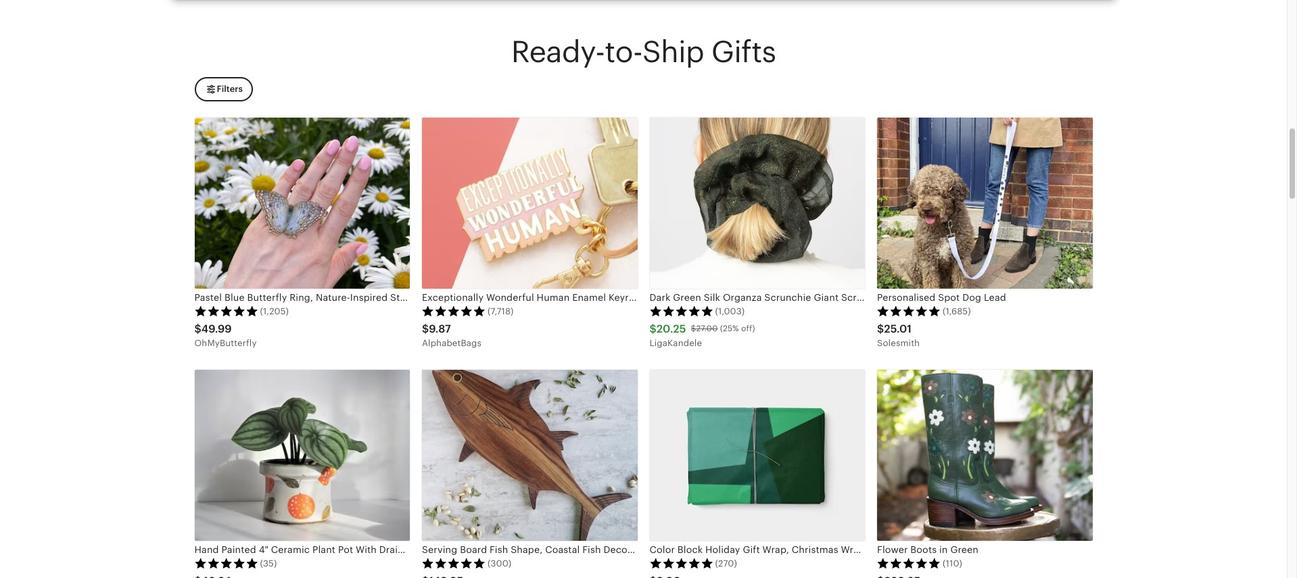 Task type: vqa. For each thing, say whether or not it's contained in the screenshot.
Personalised Spot Dog Lead "image"
yes



Task type: describe. For each thing, give the bounding box(es) containing it.
personalised spot dog lead
[[878, 292, 1007, 303]]

(35) link
[[195, 370, 410, 578]]

coastal
[[545, 545, 580, 555]]

(1,685)
[[943, 307, 971, 317]]

serving
[[422, 545, 458, 555]]

filters
[[217, 84, 243, 94]]

serving board fish shape, coastal fish decor, walnut wood image
[[422, 370, 638, 541]]

5 out of 5 stars image for (1,003)
[[650, 306, 713, 317]]

2 fish from the left
[[583, 545, 601, 555]]

flower
[[878, 545, 908, 555]]

ready-to-ship gifts
[[511, 35, 776, 69]]

ready-
[[511, 35, 605, 69]]

personalised spot dog lead image
[[878, 118, 1093, 289]]

solesmith
[[878, 338, 920, 349]]

dark green silk organza scrunchie giant scrunchie 100% silk scrunchie hair accessories festive scrunchie gift christmas scrunchie gift image
[[650, 118, 865, 289]]

$ for 25.01
[[878, 323, 885, 335]]

spot
[[939, 292, 960, 303]]

in
[[940, 545, 948, 555]]

5 out of 5 stars image for (1,205)
[[195, 306, 258, 317]]

ship
[[643, 35, 704, 69]]

pastel blue butterfly ring, nature-inspired statement ring for nature lovers, cute gift for her, fun korean butterfly ring, tender blue ring image
[[195, 118, 410, 289]]

(270) link
[[650, 370, 865, 578]]

decor,
[[604, 545, 634, 555]]

27.00
[[696, 324, 718, 334]]

$ for 49.99
[[195, 323, 201, 335]]

5 out of 5 stars image for (35)
[[195, 558, 258, 569]]

boots
[[911, 545, 937, 555]]

$ 25.01 solesmith
[[878, 323, 920, 349]]

flower boots in green image
[[878, 370, 1093, 541]]

hand painted 4" ceramic plant pot with drainage / cute indoor planter / fruits lemon orange lychee decorative bowl & candle holder image
[[195, 370, 410, 541]]

5 out of 5 stars image for (7,718)
[[422, 306, 486, 317]]

1 fish from the left
[[490, 545, 508, 555]]

filters button
[[195, 77, 253, 101]]

$ 49.99 ohmybutterfly
[[195, 323, 257, 349]]

serving board fish shape, coastal fish decor, walnut wood
[[422, 545, 698, 555]]

5 out of 5 stars image for (300)
[[422, 558, 486, 569]]

9.87
[[429, 323, 451, 335]]

(7,718)
[[488, 307, 514, 317]]

board
[[460, 545, 487, 555]]

ohmybutterfly
[[195, 338, 257, 349]]

(1,003)
[[715, 307, 745, 317]]

(35)
[[260, 559, 277, 569]]



Task type: locate. For each thing, give the bounding box(es) containing it.
20.25
[[657, 323, 686, 335]]

5 out of 5 stars image for (270)
[[650, 558, 713, 569]]

5 out of 5 stars image for (110)
[[878, 558, 941, 569]]

5 out of 5 stars image up "9.87"
[[422, 306, 486, 317]]

5 out of 5 stars image down wood
[[650, 558, 713, 569]]

$ up ohmybutterfly
[[195, 323, 201, 335]]

off)
[[742, 324, 755, 334]]

1 horizontal spatial fish
[[583, 545, 601, 555]]

0 horizontal spatial fish
[[490, 545, 508, 555]]

(270)
[[715, 559, 737, 569]]

$ 9.87 alphabetbags
[[422, 323, 482, 349]]

$ inside $ 25.01 solesmith
[[878, 323, 885, 335]]

wood
[[671, 545, 698, 555]]

5 out of 5 stars image
[[195, 306, 258, 317], [422, 306, 486, 317], [650, 306, 713, 317], [878, 306, 941, 317], [195, 558, 258, 569], [422, 558, 486, 569], [650, 558, 713, 569], [878, 558, 941, 569]]

$ up the 'alphabetbags'
[[422, 323, 429, 335]]

personalised
[[878, 292, 936, 303]]

$ right 20.25
[[691, 324, 696, 334]]

5 out of 5 stars image up 49.99
[[195, 306, 258, 317]]

5 out of 5 stars image up 20.25
[[650, 306, 713, 317]]

green
[[951, 545, 979, 555]]

fish
[[490, 545, 508, 555], [583, 545, 601, 555]]

$ 20.25 $ 27.00 (25% off) ligakandele
[[650, 323, 755, 349]]

walnut
[[636, 545, 668, 555]]

$ for 20.25
[[650, 323, 657, 335]]

5 out of 5 stars image down the serving
[[422, 558, 486, 569]]

5 out of 5 stars image down 'boots' on the bottom of the page
[[878, 558, 941, 569]]

flower boots in green
[[878, 545, 979, 555]]

5 out of 5 stars image inside (270) link
[[650, 558, 713, 569]]

(110)
[[943, 559, 963, 569]]

(300)
[[488, 559, 512, 569]]

(25%
[[720, 324, 739, 334]]

dog
[[963, 292, 982, 303]]

(1,205)
[[260, 307, 289, 317]]

lead
[[984, 292, 1007, 303]]

alphabetbags
[[422, 338, 482, 349]]

5 out of 5 stars image down the personalised
[[878, 306, 941, 317]]

5 out of 5 stars image for (1,685)
[[878, 306, 941, 317]]

$ up solesmith
[[878, 323, 885, 335]]

exceptionally wonderful human enamel keyring - keychain - positive post - enamel charm - enamel key chain - flair - gift for friend image
[[422, 118, 638, 289]]

to-
[[605, 35, 643, 69]]

$ up ligakandele
[[650, 323, 657, 335]]

$ inside $ 49.99 ohmybutterfly
[[195, 323, 201, 335]]

5 out of 5 stars image inside (35) link
[[195, 558, 258, 569]]

color block holiday gift wrap, christmas wrapping paper, modern shapes gift wrap, colorful gift wrap, ecofriendly, printable image
[[650, 370, 865, 541]]

$ inside $ 9.87 alphabetbags
[[422, 323, 429, 335]]

5 out of 5 stars image left (35)
[[195, 558, 258, 569]]

fish left decor,
[[583, 545, 601, 555]]

fish up (300)
[[490, 545, 508, 555]]

$ for 9.87
[[422, 323, 429, 335]]

shape,
[[511, 545, 543, 555]]

ligakandele
[[650, 338, 702, 349]]

49.99
[[201, 323, 232, 335]]

25.01
[[885, 323, 912, 335]]

gifts
[[712, 35, 776, 69]]

$
[[195, 323, 201, 335], [422, 323, 429, 335], [650, 323, 657, 335], [878, 323, 885, 335], [691, 324, 696, 334]]



